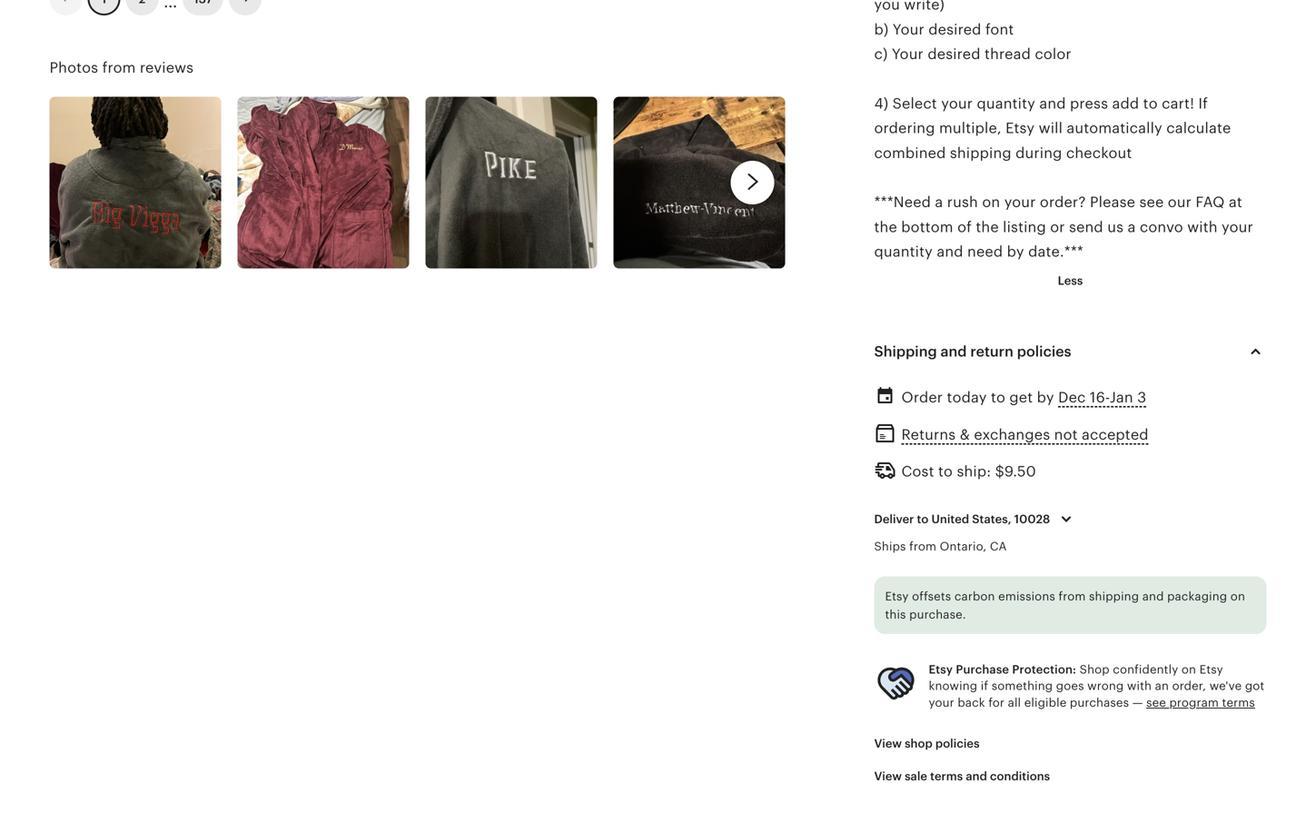 Task type: vqa. For each thing, say whether or not it's contained in the screenshot.
at
yes



Task type: describe. For each thing, give the bounding box(es) containing it.
by inside ***need a rush on your order? please see our faq at the bottom of the listing or send us a convo with your quantity and need by date.***
[[1007, 244, 1025, 260]]

view sale terms and conditions button
[[861, 760, 1064, 793]]

on inside ***need a rush on your order? please see our faq at the bottom of the listing or send us a convo with your quantity and need by date.***
[[983, 194, 1001, 211]]

with inside the shop confidently on etsy knowing if something goes wrong with an order, we've got your back for all eligible purchases —
[[1128, 679, 1152, 693]]

shop confidently on etsy knowing if something goes wrong with an order, we've got your back for all eligible purchases —
[[929, 663, 1265, 710]]

ontario,
[[940, 540, 987, 553]]

or
[[1051, 219, 1066, 235]]

please
[[1090, 194, 1136, 211]]

to inside dropdown button
[[917, 512, 929, 526]]

calculate
[[1167, 120, 1232, 136]]

your inside the shop confidently on etsy knowing if something goes wrong with an order, we've got your back for all eligible purchases —
[[929, 696, 955, 710]]

states,
[[973, 512, 1012, 526]]

confidently
[[1113, 663, 1179, 676]]

not
[[1055, 427, 1078, 443]]

terms for sale
[[931, 770, 963, 783]]

***need
[[875, 194, 931, 211]]

add
[[1113, 95, 1140, 112]]

accepted
[[1082, 427, 1149, 443]]

purchases
[[1070, 696, 1130, 710]]

knowing
[[929, 679, 978, 693]]

returns & exchanges not accepted
[[902, 427, 1149, 443]]

dec 16-jan 3 button
[[1059, 384, 1147, 411]]

returns
[[902, 427, 956, 443]]

1 the from the left
[[875, 219, 898, 235]]

automatically
[[1067, 120, 1163, 136]]

cost
[[902, 463, 935, 480]]

ordering
[[875, 120, 936, 136]]

etsy inside 4) select your quantity and press add to cart! if ordering multiple, etsy will automatically calculate combined shipping during checkout
[[1006, 120, 1035, 136]]

ship:
[[957, 463, 992, 480]]

font
[[986, 21, 1015, 38]]

10028
[[1015, 512, 1051, 526]]

terms for program
[[1223, 696, 1256, 710]]

packaging
[[1168, 590, 1228, 604]]

b) your desired font c) your desired thread color
[[875, 21, 1072, 62]]

for
[[989, 696, 1005, 710]]

bottom
[[902, 219, 954, 235]]

back
[[958, 696, 986, 710]]

checkout
[[1067, 145, 1133, 161]]

jan
[[1110, 389, 1134, 406]]

shipping inside 4) select your quantity and press add to cart! if ordering multiple, etsy will automatically calculate combined shipping during checkout
[[950, 145, 1012, 161]]

shop
[[905, 737, 933, 751]]

will
[[1039, 120, 1063, 136]]

deliver to united states, 10028 button
[[861, 500, 1092, 538]]

today
[[947, 389, 987, 406]]

0 vertical spatial your
[[893, 21, 925, 38]]

combined
[[875, 145, 946, 161]]

dec
[[1059, 389, 1086, 406]]

thread
[[985, 46, 1031, 62]]

we've
[[1210, 679, 1243, 693]]

shipping and return policies
[[875, 343, 1072, 360]]

order?
[[1040, 194, 1086, 211]]

all
[[1008, 696, 1022, 710]]

3
[[1138, 389, 1147, 406]]

2 the from the left
[[976, 219, 999, 235]]

purchase
[[956, 663, 1010, 676]]

4) select your quantity and press add to cart! if ordering multiple, etsy will automatically calculate combined shipping during checkout
[[875, 95, 1232, 161]]

at
[[1229, 194, 1243, 211]]

if
[[1199, 95, 1209, 112]]

deliver to united states, 10028
[[875, 512, 1051, 526]]

quantity inside 4) select your quantity and press add to cart! if ordering multiple, etsy will automatically calculate combined shipping during checkout
[[977, 95, 1036, 112]]

etsy purchase protection:
[[929, 663, 1077, 676]]

view for view sale terms and conditions
[[875, 770, 902, 783]]

send
[[1070, 219, 1104, 235]]

etsy inside the etsy offsets carbon emissions from shipping and packaging on this purchase.
[[886, 590, 909, 604]]

conditions
[[991, 770, 1051, 783]]

0 horizontal spatial a
[[935, 194, 944, 211]]

photos
[[50, 60, 98, 76]]

exchanges
[[975, 427, 1051, 443]]

carbon
[[955, 590, 996, 604]]

view for view shop policies
[[875, 737, 902, 751]]

cost to ship: $ 9.50
[[902, 463, 1037, 480]]

color
[[1035, 46, 1072, 62]]

goes
[[1057, 679, 1085, 693]]

quantity inside ***need a rush on your order? please see our faq at the bottom of the listing or send us a convo with your quantity and need by date.***
[[875, 244, 933, 260]]

faq
[[1196, 194, 1225, 211]]

from inside the etsy offsets carbon emissions from shipping and packaging on this purchase.
[[1059, 590, 1086, 604]]

photos from reviews
[[50, 60, 194, 76]]

0 vertical spatial desired
[[929, 21, 982, 38]]

purchase.
[[910, 608, 967, 621]]

an
[[1156, 679, 1170, 693]]

view shop policies
[[875, 737, 980, 751]]

and inside 4) select your quantity and press add to cart! if ordering multiple, etsy will automatically calculate combined shipping during checkout
[[1040, 95, 1067, 112]]

rush
[[948, 194, 979, 211]]

view sale terms and conditions
[[875, 770, 1051, 783]]

sale
[[905, 770, 928, 783]]

order,
[[1173, 679, 1207, 693]]

and inside ***need a rush on your order? please see our faq at the bottom of the listing or send us a convo with your quantity and need by date.***
[[937, 244, 964, 260]]

&
[[960, 427, 971, 443]]

select
[[893, 95, 938, 112]]

less button
[[1045, 264, 1097, 297]]



Task type: locate. For each thing, give the bounding box(es) containing it.
1 view from the top
[[875, 737, 902, 751]]

if
[[981, 679, 989, 693]]

0 vertical spatial with
[[1188, 219, 1218, 235]]

0 horizontal spatial policies
[[936, 737, 980, 751]]

and up will
[[1040, 95, 1067, 112]]

from right ships
[[910, 540, 937, 553]]

on inside the etsy offsets carbon emissions from shipping and packaging on this purchase.
[[1231, 590, 1246, 604]]

0 vertical spatial by
[[1007, 244, 1025, 260]]

see inside ***need a rush on your order? please see our faq at the bottom of the listing or send us a convo with your quantity and need by date.***
[[1140, 194, 1164, 211]]

from for ontario,
[[910, 540, 937, 553]]

multiple,
[[940, 120, 1002, 136]]

view inside view sale terms and conditions button
[[875, 770, 902, 783]]

policies
[[1018, 343, 1072, 360], [936, 737, 980, 751]]

policies up order today to get by dec 16-jan 3
[[1018, 343, 1072, 360]]

cart!
[[1162, 95, 1195, 112]]

order
[[902, 389, 943, 406]]

etsy left will
[[1006, 120, 1035, 136]]

your down knowing
[[929, 696, 955, 710]]

to
[[1144, 95, 1158, 112], [991, 389, 1006, 406], [939, 463, 953, 480], [917, 512, 929, 526]]

need
[[968, 244, 1003, 260]]

your right b)
[[893, 21, 925, 38]]

4)
[[875, 95, 889, 112]]

policies inside button
[[936, 737, 980, 751]]

view left the shop
[[875, 737, 902, 751]]

—
[[1133, 696, 1144, 710]]

your down at
[[1222, 219, 1254, 235]]

see
[[1140, 194, 1164, 211], [1147, 696, 1167, 710]]

0 vertical spatial on
[[983, 194, 1001, 211]]

1 horizontal spatial terms
[[1223, 696, 1256, 710]]

1 horizontal spatial by
[[1037, 389, 1055, 406]]

our
[[1168, 194, 1192, 211]]

view left "sale"
[[875, 770, 902, 783]]

see down an
[[1147, 696, 1167, 710]]

ships
[[875, 540, 907, 553]]

1 vertical spatial with
[[1128, 679, 1152, 693]]

with inside ***need a rush on your order? please see our faq at the bottom of the listing or send us a convo with your quantity and need by date.***
[[1188, 219, 1218, 235]]

1 vertical spatial shipping
[[1090, 590, 1140, 604]]

etsy offsets carbon emissions from shipping and packaging on this purchase.
[[886, 590, 1246, 621]]

and inside dropdown button
[[941, 343, 967, 360]]

to right cost
[[939, 463, 953, 480]]

from right photos on the left of page
[[102, 60, 136, 76]]

program
[[1170, 696, 1220, 710]]

shipping down multiple,
[[950, 145, 1012, 161]]

and left conditions
[[966, 770, 988, 783]]

0 vertical spatial quantity
[[977, 95, 1036, 112]]

a
[[935, 194, 944, 211], [1128, 219, 1136, 235]]

0 vertical spatial from
[[102, 60, 136, 76]]

your inside 4) select your quantity and press add to cart! if ordering multiple, etsy will automatically calculate combined shipping during checkout
[[942, 95, 973, 112]]

0 horizontal spatial terms
[[931, 770, 963, 783]]

desired left thread
[[928, 46, 981, 62]]

1 horizontal spatial the
[[976, 219, 999, 235]]

2 vertical spatial on
[[1182, 663, 1197, 676]]

during
[[1016, 145, 1063, 161]]

your right the c)
[[892, 46, 924, 62]]

2 vertical spatial from
[[1059, 590, 1086, 604]]

and inside button
[[966, 770, 988, 783]]

your
[[942, 95, 973, 112], [1005, 194, 1036, 211], [1222, 219, 1254, 235], [929, 696, 955, 710]]

the
[[875, 219, 898, 235], [976, 219, 999, 235]]

on inside the shop confidently on etsy knowing if something goes wrong with an order, we've got your back for all eligible purchases —
[[1182, 663, 1197, 676]]

etsy inside the shop confidently on etsy knowing if something goes wrong with an order, we've got your back for all eligible purchases —
[[1200, 663, 1224, 676]]

etsy
[[1006, 120, 1035, 136], [886, 590, 909, 604], [929, 663, 953, 676], [1200, 663, 1224, 676]]

quantity
[[977, 95, 1036, 112], [875, 244, 933, 260]]

2 horizontal spatial from
[[1059, 590, 1086, 604]]

on right the packaging
[[1231, 590, 1246, 604]]

0 vertical spatial see
[[1140, 194, 1164, 211]]

your up multiple,
[[942, 95, 973, 112]]

from for reviews
[[102, 60, 136, 76]]

see up the convo at the top right of page
[[1140, 194, 1164, 211]]

1 horizontal spatial quantity
[[977, 95, 1036, 112]]

0 horizontal spatial on
[[983, 194, 1001, 211]]

us
[[1108, 219, 1124, 235]]

1 vertical spatial see
[[1147, 696, 1167, 710]]

shipping
[[875, 343, 938, 360]]

0 vertical spatial view
[[875, 737, 902, 751]]

on
[[983, 194, 1001, 211], [1231, 590, 1246, 604], [1182, 663, 1197, 676]]

1 vertical spatial policies
[[936, 737, 980, 751]]

1 horizontal spatial on
[[1182, 663, 1197, 676]]

the down ***need
[[875, 219, 898, 235]]

2 view from the top
[[875, 770, 902, 783]]

etsy up this
[[886, 590, 909, 604]]

0 horizontal spatial from
[[102, 60, 136, 76]]

terms right "sale"
[[931, 770, 963, 783]]

view
[[875, 737, 902, 751], [875, 770, 902, 783]]

view shop policies button
[[861, 727, 994, 760]]

0 vertical spatial shipping
[[950, 145, 1012, 161]]

with up — at the right bottom of the page
[[1128, 679, 1152, 693]]

1 vertical spatial view
[[875, 770, 902, 783]]

0 horizontal spatial with
[[1128, 679, 1152, 693]]

get
[[1010, 389, 1033, 406]]

c)
[[875, 46, 888, 62]]

1 vertical spatial your
[[892, 46, 924, 62]]

to inside 4) select your quantity and press add to cart! if ordering multiple, etsy will automatically calculate combined shipping during checkout
[[1144, 95, 1158, 112]]

view inside view shop policies button
[[875, 737, 902, 751]]

on right rush at the right of the page
[[983, 194, 1001, 211]]

0 horizontal spatial quantity
[[875, 244, 933, 260]]

0 vertical spatial a
[[935, 194, 944, 211]]

date.***
[[1029, 244, 1084, 260]]

terms inside button
[[931, 770, 963, 783]]

by
[[1007, 244, 1025, 260], [1037, 389, 1055, 406]]

got
[[1246, 679, 1265, 693]]

1 horizontal spatial shipping
[[1090, 590, 1140, 604]]

return
[[971, 343, 1014, 360]]

policies up "view sale terms and conditions"
[[936, 737, 980, 751]]

quantity up multiple,
[[977, 95, 1036, 112]]

1 vertical spatial quantity
[[875, 244, 933, 260]]

and down of
[[937, 244, 964, 260]]

etsy up knowing
[[929, 663, 953, 676]]

listing
[[1003, 219, 1047, 235]]

etsy up we've
[[1200, 663, 1224, 676]]

to left united
[[917, 512, 929, 526]]

terms
[[1223, 696, 1256, 710], [931, 770, 963, 783]]

deliver
[[875, 512, 915, 526]]

terms down we've
[[1223, 696, 1256, 710]]

a left rush at the right of the page
[[935, 194, 944, 211]]

quantity down bottom
[[875, 244, 933, 260]]

press
[[1071, 95, 1109, 112]]

1 vertical spatial a
[[1128, 219, 1136, 235]]

shipping
[[950, 145, 1012, 161], [1090, 590, 1140, 604]]

see program terms link
[[1147, 696, 1256, 710]]

***need a rush on your order? please see our faq at the bottom of the listing or send us a convo with your quantity and need by date.***
[[875, 194, 1254, 260]]

9.50
[[1005, 463, 1037, 480]]

1 horizontal spatial from
[[910, 540, 937, 553]]

policies inside dropdown button
[[1018, 343, 1072, 360]]

1 horizontal spatial a
[[1128, 219, 1136, 235]]

from right emissions
[[1059, 590, 1086, 604]]

0 horizontal spatial shipping
[[950, 145, 1012, 161]]

1 vertical spatial desired
[[928, 46, 981, 62]]

something
[[992, 679, 1053, 693]]

and
[[1040, 95, 1067, 112], [937, 244, 964, 260], [941, 343, 967, 360], [1143, 590, 1165, 604], [966, 770, 988, 783]]

1 vertical spatial from
[[910, 540, 937, 553]]

emissions
[[999, 590, 1056, 604]]

1 vertical spatial terms
[[931, 770, 963, 783]]

eligible
[[1025, 696, 1067, 710]]

$
[[996, 463, 1005, 480]]

b)
[[875, 21, 889, 38]]

returns & exchanges not accepted button
[[902, 422, 1149, 448]]

0 horizontal spatial the
[[875, 219, 898, 235]]

1 vertical spatial on
[[1231, 590, 1246, 604]]

and inside the etsy offsets carbon emissions from shipping and packaging on this purchase.
[[1143, 590, 1165, 604]]

offsets
[[913, 590, 952, 604]]

ships from ontario, ca
[[875, 540, 1007, 553]]

a right us
[[1128, 219, 1136, 235]]

1 horizontal spatial with
[[1188, 219, 1218, 235]]

desired left font
[[929, 21, 982, 38]]

this
[[886, 608, 907, 621]]

ca
[[990, 540, 1007, 553]]

with down faq
[[1188, 219, 1218, 235]]

your up "listing"
[[1005, 194, 1036, 211]]

the right of
[[976, 219, 999, 235]]

united
[[932, 512, 970, 526]]

shipping and return policies button
[[858, 330, 1284, 373]]

to left get
[[991, 389, 1006, 406]]

wrong
[[1088, 679, 1124, 693]]

0 vertical spatial policies
[[1018, 343, 1072, 360]]

0 horizontal spatial by
[[1007, 244, 1025, 260]]

order today to get by dec 16-jan 3
[[902, 389, 1147, 406]]

on up order, at the bottom right of page
[[1182, 663, 1197, 676]]

2 horizontal spatial on
[[1231, 590, 1246, 604]]

by right get
[[1037, 389, 1055, 406]]

protection:
[[1013, 663, 1077, 676]]

shipping inside the etsy offsets carbon emissions from shipping and packaging on this purchase.
[[1090, 590, 1140, 604]]

of
[[958, 219, 972, 235]]

1 vertical spatial by
[[1037, 389, 1055, 406]]

shipping up shop
[[1090, 590, 1140, 604]]

0 vertical spatial terms
[[1223, 696, 1256, 710]]

to right add
[[1144, 95, 1158, 112]]

16-
[[1090, 389, 1110, 406]]

and left return
[[941, 343, 967, 360]]

by down "listing"
[[1007, 244, 1025, 260]]

1 horizontal spatial policies
[[1018, 343, 1072, 360]]

and left the packaging
[[1143, 590, 1165, 604]]



